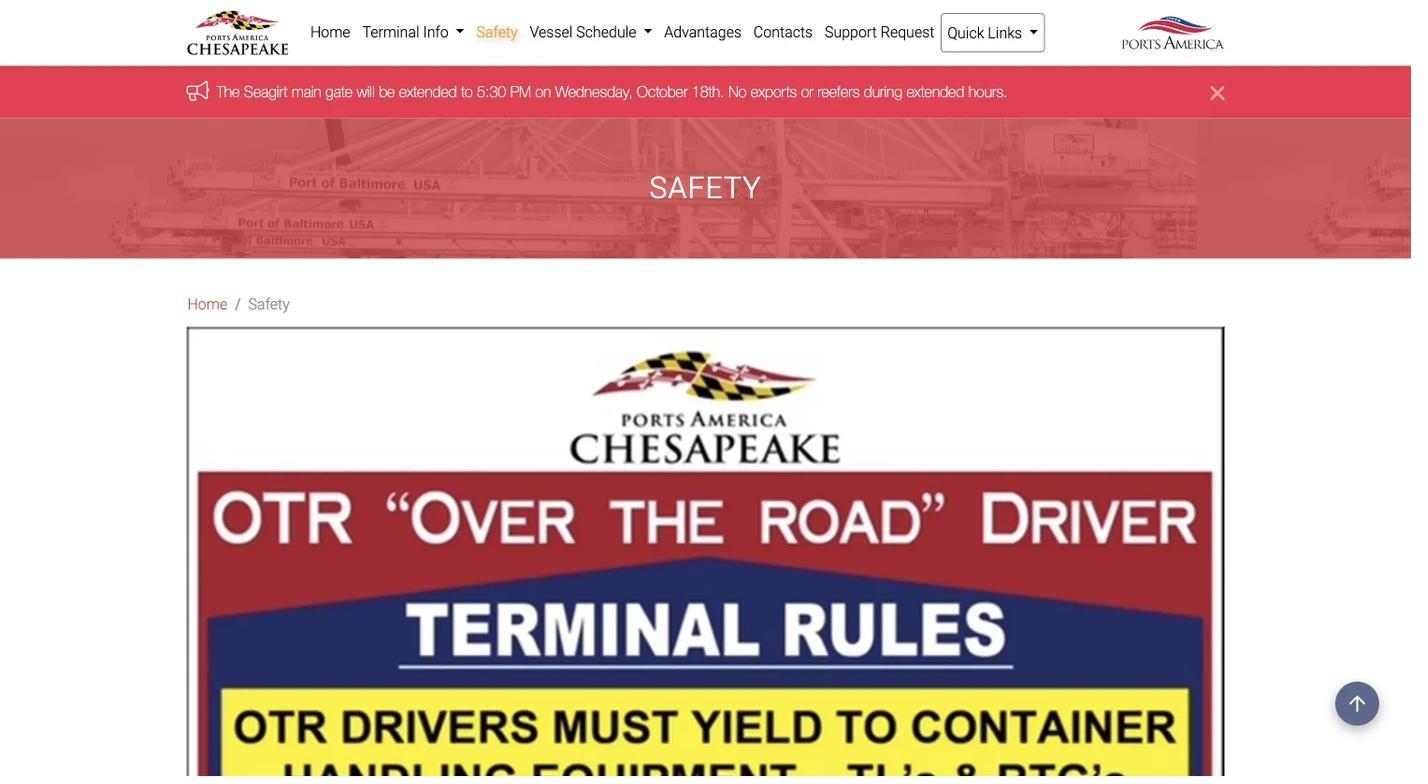 Task type: vqa. For each thing, say whether or not it's contained in the screenshot.
4th "23:59" from the bottom of the page
no



Task type: locate. For each thing, give the bounding box(es) containing it.
0 horizontal spatial home link
[[187, 293, 227, 316]]

1 vertical spatial safety
[[649, 170, 762, 205]]

1 vertical spatial home
[[187, 295, 227, 313]]

extended right during
[[907, 82, 964, 100]]

1 horizontal spatial home link
[[304, 13, 356, 50]]

home link
[[304, 13, 356, 50], [187, 293, 227, 316]]

home inside home link
[[310, 23, 350, 41]]

the
[[216, 82, 240, 100]]

1 horizontal spatial home
[[310, 23, 350, 41]]

1 vertical spatial home link
[[187, 293, 227, 316]]

contacts link
[[748, 13, 819, 50]]

0 vertical spatial home
[[310, 23, 350, 41]]

will
[[357, 82, 375, 100]]

5:30
[[477, 82, 506, 100]]

safety
[[476, 23, 518, 41], [649, 170, 762, 205], [248, 295, 290, 313]]

1 horizontal spatial extended
[[907, 82, 964, 100]]

quick links link
[[941, 13, 1045, 52]]

terminal
[[362, 23, 419, 41]]

extended
[[399, 82, 457, 100], [907, 82, 964, 100]]

0 vertical spatial safety
[[476, 23, 518, 41]]

seagirt
[[244, 82, 288, 100]]

0 horizontal spatial extended
[[399, 82, 457, 100]]

advantages link
[[658, 13, 748, 50]]

during
[[864, 82, 902, 100]]

home
[[310, 23, 350, 41], [187, 295, 227, 313]]

gate
[[326, 82, 352, 100]]

hours.
[[969, 82, 1008, 100]]

be
[[379, 82, 395, 100]]

18th.
[[692, 82, 724, 100]]

0 vertical spatial home link
[[304, 13, 356, 50]]

extended left to at the top left of page
[[399, 82, 457, 100]]

quick
[[947, 24, 984, 42]]

2 vertical spatial safety
[[248, 295, 290, 313]]

the seagirt main gate will be extended to 5:30 pm on wednesday, october 18th.  no exports or reefers during extended hours. link
[[216, 82, 1008, 100]]

terminal info link
[[356, 13, 470, 50]]

to
[[461, 82, 473, 100]]

vessel schedule
[[530, 23, 640, 41]]

0 horizontal spatial home
[[187, 295, 227, 313]]

0 horizontal spatial safety
[[248, 295, 290, 313]]



Task type: describe. For each thing, give the bounding box(es) containing it.
vessel
[[530, 23, 573, 41]]

bullhorn image
[[187, 81, 216, 100]]

support request link
[[819, 13, 941, 50]]

quick links
[[947, 24, 1026, 42]]

or
[[801, 82, 813, 100]]

home for the leftmost home link
[[187, 295, 227, 313]]

exports
[[751, 82, 797, 100]]

the seagirt main gate will be extended to 5:30 pm on wednesday, october 18th.  no exports or reefers during extended hours.
[[216, 82, 1008, 100]]

advantages
[[664, 23, 742, 41]]

on
[[535, 82, 551, 100]]

go to top image
[[1335, 682, 1379, 726]]

main
[[292, 82, 321, 100]]

support
[[825, 23, 877, 41]]

links
[[988, 24, 1022, 42]]

otr driver terminal rules image
[[187, 327, 1225, 777]]

vessel schedule link
[[524, 13, 658, 50]]

october
[[637, 82, 688, 100]]

reefers
[[817, 82, 860, 100]]

terminal info
[[362, 23, 452, 41]]

request
[[881, 23, 935, 41]]

close image
[[1211, 81, 1225, 103]]

safety link
[[470, 13, 524, 50]]

1 extended from the left
[[399, 82, 457, 100]]

support request
[[825, 23, 935, 41]]

2 horizontal spatial safety
[[649, 170, 762, 205]]

schedule
[[576, 23, 636, 41]]

no
[[728, 82, 747, 100]]

2 extended from the left
[[907, 82, 964, 100]]

home for topmost home link
[[310, 23, 350, 41]]

1 horizontal spatial safety
[[476, 23, 518, 41]]

wednesday,
[[555, 82, 633, 100]]

info
[[423, 23, 449, 41]]

pm
[[510, 82, 531, 100]]

contacts
[[754, 23, 813, 41]]

the seagirt main gate will be extended to 5:30 pm on wednesday, october 18th.  no exports or reefers during extended hours. alert
[[0, 66, 1411, 118]]



